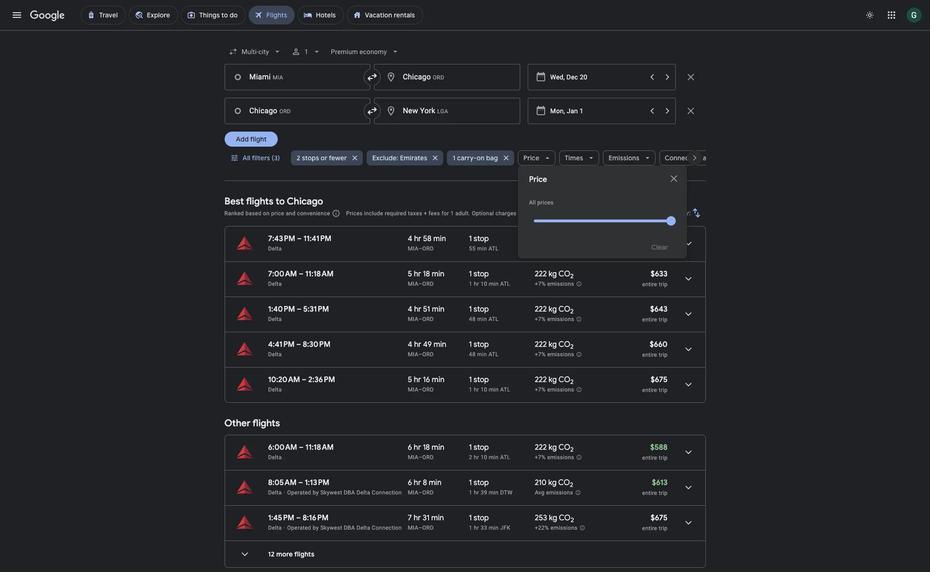 Task type: vqa. For each thing, say whether or not it's contained in the screenshot.


Task type: describe. For each thing, give the bounding box(es) containing it.
– inside 4 hr 51 min mia – ord
[[419, 316, 422, 322]]

2 inside popup button
[[297, 154, 300, 162]]

1 stop flight. element for 4 hr 51 min
[[469, 305, 489, 315]]

+7% for 4 hr 51 min
[[535, 316, 546, 323]]

delta inside 6:00 am – 11:18 am delta
[[268, 454, 282, 461]]

connecting airports button
[[659, 147, 744, 169]]

+7% emissions for $675
[[535, 386, 574, 393]]

675 US dollars text field
[[651, 513, 668, 523]]

co for 5 hr 16 min
[[559, 375, 570, 385]]

by for 8:16 pm
[[313, 525, 319, 531]]

stops
[[302, 154, 319, 162]]

51
[[423, 305, 430, 314]]

2 stops or fewer
[[297, 154, 347, 162]]

2 fees from the left
[[541, 210, 552, 217]]

10 for 5 hr 18 min
[[481, 281, 487, 287]]

mia for 4 hr 49 min
[[408, 351, 419, 358]]

1:45 pm
[[268, 513, 294, 523]]

optional
[[472, 210, 494, 217]]

kg for 7 hr 31 min
[[549, 513, 557, 523]]

4:41 pm
[[268, 340, 295, 349]]

12
[[268, 550, 275, 558]]

total duration 5 hr 16 min. element
[[408, 375, 469, 386]]

mia for 6 hr 18 min
[[408, 454, 419, 461]]

main content containing best flights to chicago
[[224, 188, 706, 572]]

more
[[276, 550, 293, 558]]

– inside the 5 hr 18 min mia – ord
[[419, 281, 422, 287]]

leaves miami international airport at 7:43 pm on wednesday, december 20 and arrives at o'hare international airport at 11:41 pm on wednesday, december 20. element
[[268, 234, 332, 243]]

31
[[423, 513, 430, 523]]

trip for 4 hr 49 min
[[659, 352, 668, 358]]

charges
[[496, 210, 517, 217]]

58
[[423, 234, 432, 243]]

delta inside 1:40 pm – 5:31 pm delta
[[268, 316, 282, 322]]

18 for 5
[[423, 269, 430, 279]]

min inside the 7 hr 31 min mia – ord
[[431, 513, 444, 523]]

4 hr 51 min mia – ord
[[408, 305, 445, 322]]

5 for 5 hr 16 min
[[408, 375, 412, 385]]

33
[[481, 525, 487, 531]]

hr inside the 5 hr 18 min mia – ord
[[414, 269, 421, 279]]

stop for 5 hr 16 min
[[474, 375, 489, 385]]

7 hr 31 min mia – ord
[[408, 513, 444, 531]]

Departure time: 4:41 PM. text field
[[268, 340, 295, 349]]

avg emissions
[[535, 489, 573, 496]]

flight details. leaves miami international airport at 7:43 pm on wednesday, december 20 and arrives at o'hare international airport at 11:41 pm on wednesday, december 20. image
[[677, 232, 700, 255]]

– inside 1:40 pm – 5:31 pm delta
[[297, 305, 302, 314]]

1 inside 1 stop 2 hr 10 min atl
[[469, 443, 472, 452]]

11:18 am for 7:00 am
[[305, 269, 334, 279]]

$675 entire trip for 253
[[642, 513, 668, 532]]

ord for 4 hr 49 min
[[422, 351, 434, 358]]

leaves miami international airport at 4:41 pm on wednesday, december 20 and arrives at o'hare international airport at 8:30 pm on wednesday, december 20. element
[[268, 340, 331, 349]]

min inside the 4 hr 58 min mia – ord
[[433, 234, 446, 243]]

– inside 4:41 pm – 8:30 pm delta
[[296, 340, 301, 349]]

1 stop 1 hr 33 min jfk
[[469, 513, 510, 531]]

min inside the 1 stop 55 min atl
[[477, 245, 487, 252]]

fewer
[[329, 154, 347, 162]]

skywest for 8:16 pm
[[320, 525, 342, 531]]

7:00 am – 11:18 am delta
[[268, 269, 334, 287]]

flight details. leaves miami international airport at 10:20 am on wednesday, december 20 and arrives at o'hare international airport at 2:36 pm on wednesday, december 20. image
[[677, 373, 700, 396]]

11:41 pm
[[304, 234, 332, 243]]

2 for 4 hr 49 min
[[570, 343, 574, 351]]

co for 5 hr 18 min
[[559, 269, 570, 279]]

by:
[[681, 209, 691, 217]]

ord for 4 hr 51 min
[[422, 316, 434, 322]]

$633 entire trip
[[642, 269, 668, 288]]

12 more flights image
[[233, 543, 256, 565]]

delta inside the 10:20 am – 2:36 pm delta
[[268, 386, 282, 393]]

Departure time: 1:45 PM. text field
[[268, 513, 294, 523]]

emissions for 4 hr 49 min
[[547, 351, 574, 358]]

– inside 5 hr 16 min mia – ord
[[419, 386, 422, 393]]

1 stop flight. element for 4 hr 49 min
[[469, 340, 489, 351]]

1:40 pm
[[268, 305, 295, 314]]

entire for 7 hr 31 min
[[642, 525, 657, 532]]

min inside 4 hr 49 min mia – ord
[[434, 340, 446, 349]]

layover (1 of 1) is a 2 hr 10 min layover at hartsfield-jackson atlanta international airport in atlanta. element
[[469, 454, 530, 461]]

layover (1 of 1) is a 1 hr 10 min layover at hartsfield-jackson atlanta international airport in atlanta. element for 5 hr 16 min
[[469, 386, 530, 393]]

$643 entire trip
[[642, 305, 668, 323]]

total duration 6 hr 18 min. element
[[408, 443, 469, 454]]

Arrival time: 11:18 AM. text field
[[305, 269, 334, 279]]

emissions for 6 hr 8 min
[[546, 489, 573, 496]]

222 kg co 2 for $633
[[535, 269, 574, 280]]

price inside popup button
[[524, 154, 539, 162]]

add flight
[[236, 135, 266, 143]]

skywest for 1:13 pm
[[320, 489, 342, 496]]

times
[[565, 154, 583, 162]]

$633
[[651, 269, 668, 279]]

222 kg co 2 for $588
[[535, 443, 574, 454]]

stop for 6 hr 8 min
[[474, 478, 489, 487]]

2:36 pm
[[308, 375, 335, 385]]

4 for 4 hr 49 min
[[408, 340, 412, 349]]

delta inside "7:00 am – 11:18 am delta"
[[268, 281, 282, 287]]

1 stop flight. element for 7 hr 31 min
[[469, 513, 489, 524]]

613 US dollars text field
[[652, 478, 668, 487]]

55
[[469, 245, 476, 252]]

222 for 4 hr 49 min
[[535, 340, 547, 349]]

carry-
[[457, 154, 477, 162]]

hr inside the 4 hr 58 min mia – ord
[[414, 234, 421, 243]]

exclude: emirates
[[372, 154, 427, 162]]

588 US dollars text field
[[650, 443, 668, 452]]

$613 entire trip
[[642, 478, 668, 496]]

Departure time: 8:05 AM. text field
[[268, 478, 297, 487]]

based
[[245, 210, 261, 217]]

emissions button
[[603, 147, 656, 169]]

all prices
[[529, 199, 554, 206]]

emirates
[[400, 154, 427, 162]]

Departure time: 1:40 PM. text field
[[268, 305, 295, 314]]

stop for 6 hr 18 min
[[474, 443, 489, 452]]

swap origin and destination. image for departure text box
[[367, 105, 378, 117]]

Departure time: 10:20 AM. text field
[[268, 375, 300, 385]]

222 for 5 hr 16 min
[[535, 375, 547, 385]]

+22%
[[535, 525, 549, 531]]

Arrival time: 2:36 PM. text field
[[308, 375, 335, 385]]

Arrival time: 1:13 PM. text field
[[305, 478, 329, 487]]

hr inside 1 stop 2 hr 10 min atl
[[474, 454, 479, 461]]

1 stop 55 min atl
[[469, 234, 499, 252]]

Arrival time: 8:30 PM. text field
[[303, 340, 331, 349]]

add
[[236, 135, 249, 143]]

connection for 7
[[372, 525, 402, 531]]

to
[[276, 196, 285, 207]]

atl inside the 1 stop 55 min atl
[[489, 245, 499, 252]]

total duration 5 hr 18 min. element
[[408, 269, 469, 280]]

2 vertical spatial flights
[[294, 550, 315, 558]]

1 stop 48 min atl for 4 hr 51 min
[[469, 305, 499, 322]]

flight details. leaves miami international airport at 7:00 am on wednesday, december 20 and arrives at o'hare international airport at 11:18 am on wednesday, december 20. image
[[677, 267, 700, 290]]

on for based
[[263, 210, 270, 217]]

– inside 7:43 pm – 11:41 pm delta
[[297, 234, 302, 243]]

Arrival time: 11:41 PM. text field
[[304, 234, 332, 243]]

delta inside 7:43 pm – 11:41 pm delta
[[268, 245, 282, 252]]

prices
[[346, 210, 363, 217]]

1 and from the left
[[286, 210, 296, 217]]

trip for 4 hr 51 min
[[659, 316, 668, 323]]

emissions for 6 hr 18 min
[[547, 454, 574, 461]]

prices
[[538, 199, 554, 206]]

emissions for 7 hr 31 min
[[551, 525, 578, 531]]

hr inside 6 hr 8 min mia – ord
[[414, 478, 421, 487]]

flights for best
[[246, 196, 273, 207]]

flight
[[250, 135, 266, 143]]

kg for 4 hr 49 min
[[549, 340, 557, 349]]

connection for 6
[[372, 489, 402, 496]]

kg for 4 hr 51 min
[[549, 305, 557, 314]]

hr inside the 7 hr 31 min mia – ord
[[414, 513, 421, 523]]

1 button
[[288, 40, 325, 63]]

4 for 4 hr 51 min
[[408, 305, 412, 314]]

7:00 am
[[268, 269, 297, 279]]

1:13 pm
[[305, 478, 329, 487]]

Arrival time: 8:16 PM. text field
[[303, 513, 329, 523]]

+7% emissions for $660
[[535, 351, 574, 358]]

Departure text field
[[550, 98, 644, 124]]

flight details. leaves miami international airport at 4:41 pm on wednesday, december 20 and arrives at o'hare international airport at 8:30 pm on wednesday, december 20. image
[[677, 338, 700, 361]]

min inside 6 hr 18 min mia – ord
[[432, 443, 444, 452]]

ord for 7 hr 31 min
[[422, 525, 434, 531]]

total duration 4 hr 58 min. element
[[408, 234, 469, 245]]

222 for 5 hr 18 min
[[535, 269, 547, 279]]

$643
[[650, 305, 668, 314]]

8
[[423, 478, 427, 487]]

6 hr 18 min mia – ord
[[408, 443, 444, 461]]

sort
[[666, 209, 680, 217]]

best flights to chicago
[[224, 196, 323, 207]]

total duration 7 hr 31 min. element
[[408, 513, 469, 524]]

ord for 4 hr 58 min
[[422, 245, 434, 252]]

– left 1:13 pm text field
[[298, 478, 303, 487]]

5 for 5 hr 18 min
[[408, 269, 412, 279]]

leaves miami international airport at 1:45 pm on wednesday, december 20 and arrives at o'hare international airport at 8:16 pm on wednesday, december 20. element
[[268, 513, 329, 523]]

1 stop flight. element for 6 hr 18 min
[[469, 443, 489, 454]]

1 entire from the top
[[642, 246, 657, 252]]

flight details. leaves miami international airport at 8:05 am on wednesday, december 20 and arrives at o'hare international airport at 1:13 pm on wednesday, december 20. image
[[677, 476, 700, 499]]

1 carry-on bag button
[[447, 147, 514, 169]]

dtw
[[500, 489, 513, 496]]

4:41 pm – 8:30 pm delta
[[268, 340, 331, 358]]

operated for 1:45 pm
[[287, 525, 311, 531]]

stop for 4 hr 58 min
[[474, 234, 489, 243]]

7:43 pm – 11:41 pm delta
[[268, 234, 332, 252]]

2 for 5 hr 18 min
[[570, 272, 574, 280]]

222 for 4 hr 51 min
[[535, 305, 547, 314]]

7:43 pm
[[268, 234, 295, 243]]

hr inside 4 hr 49 min mia – ord
[[414, 340, 421, 349]]

Departure time: 7:43 PM. text field
[[268, 234, 295, 243]]

4 hr 58 min mia – ord
[[408, 234, 446, 252]]

16
[[423, 375, 430, 385]]

$675 for 222
[[651, 375, 668, 385]]

operated for 8:05 am
[[287, 489, 311, 496]]

Arrival time: 11:18 AM. text field
[[305, 443, 334, 452]]

39
[[481, 489, 487, 496]]

learn more about ranking image
[[332, 209, 341, 218]]

other flights
[[224, 417, 280, 429]]

jfk
[[500, 525, 510, 531]]

none search field containing price
[[224, 40, 744, 259]]

by for 1:13 pm
[[313, 489, 319, 496]]

filters
[[252, 154, 270, 162]]

or
[[321, 154, 327, 162]]

hr inside 1 stop 1 hr 33 min jfk
[[474, 525, 479, 531]]

8:05 am
[[268, 478, 297, 487]]

48 for 4 hr 49 min
[[469, 351, 476, 358]]

1 inside 1 popup button
[[305, 48, 308, 55]]

– inside "7:00 am – 11:18 am delta"
[[299, 269, 303, 279]]

trip for 7 hr 31 min
[[659, 525, 668, 532]]

– inside the 4 hr 58 min mia – ord
[[419, 245, 422, 252]]

2 for 7 hr 31 min
[[571, 516, 574, 524]]

airports
[[703, 154, 728, 162]]

trip for 5 hr 18 min
[[659, 281, 668, 288]]

all filters (3)
[[242, 154, 280, 162]]

delta inside 4:41 pm – 8:30 pm delta
[[268, 351, 282, 358]]

co for 6 hr 8 min
[[558, 478, 570, 487]]



Task type: locate. For each thing, give the bounding box(es) containing it.
1 222 from the top
[[535, 269, 547, 279]]

$588 entire trip
[[642, 443, 668, 461]]

0 vertical spatial layover (1 of 1) is a 1 hr 10 min layover at hartsfield-jackson atlanta international airport in atlanta. element
[[469, 280, 530, 288]]

8 entire from the top
[[642, 525, 657, 532]]

emissions
[[547, 281, 574, 287], [547, 316, 574, 323], [547, 351, 574, 358], [547, 386, 574, 393], [547, 454, 574, 461], [546, 489, 573, 496], [551, 525, 578, 531]]

all left "filters"
[[242, 154, 250, 162]]

6 for 6 hr 8 min
[[408, 478, 412, 487]]

3 4 from the top
[[408, 340, 412, 349]]

1 carry-on bag
[[453, 154, 498, 162]]

4 inside the 4 hr 58 min mia – ord
[[408, 234, 412, 243]]

stop inside 1 stop 2 hr 10 min atl
[[474, 443, 489, 452]]

0 vertical spatial 1 stop 1 hr 10 min atl
[[469, 269, 510, 287]]

ord down 58
[[422, 245, 434, 252]]

min inside 1 stop 1 hr 39 min dtw
[[489, 489, 499, 496]]

1 trip from the top
[[659, 246, 668, 252]]

exclude: emirates button
[[367, 147, 443, 169]]

– down total duration 4 hr 51 min. element
[[419, 316, 422, 322]]

– left arrival time: 5:31 pm. text field
[[297, 305, 302, 314]]

+
[[424, 210, 427, 217]]

ranked
[[224, 210, 244, 217]]

stop for 7 hr 31 min
[[474, 513, 489, 523]]

253 kg co 2
[[535, 513, 574, 524]]

fees
[[429, 210, 440, 217], [541, 210, 552, 217]]

6 inside 6 hr 8 min mia – ord
[[408, 478, 412, 487]]

1 +7% emissions from the top
[[535, 281, 574, 287]]

5 mia from the top
[[408, 386, 419, 393]]

2 inside 210 kg co 2
[[570, 481, 573, 489]]

layover (1 of 1) is a 1 hr 39 min layover at detroit metropolitan wayne county airport in detroit. element
[[469, 489, 530, 496]]

2 and from the left
[[518, 210, 528, 217]]

2 +7% from the top
[[535, 316, 546, 323]]

trip for 6 hr 8 min
[[659, 490, 668, 496]]

2 4 from the top
[[408, 305, 412, 314]]

ord down 49
[[422, 351, 434, 358]]

ord for 5 hr 18 min
[[422, 281, 434, 287]]

1 vertical spatial 18
[[423, 443, 430, 452]]

min inside the 5 hr 18 min mia – ord
[[432, 269, 444, 279]]

11:18 am for 6:00 am
[[305, 443, 334, 452]]

1 vertical spatial 5
[[408, 375, 412, 385]]

5 222 from the top
[[535, 443, 547, 452]]

price left times
[[524, 154, 539, 162]]

– inside 6:00 am – 11:18 am delta
[[299, 443, 304, 452]]

4 left 51
[[408, 305, 412, 314]]

8 stop from the top
[[474, 513, 489, 523]]

hr inside 4 hr 51 min mia – ord
[[414, 305, 421, 314]]

and
[[286, 210, 296, 217], [518, 210, 528, 217]]

210
[[535, 478, 547, 487]]

3 1 stop flight. element from the top
[[469, 305, 489, 315]]

1 mia from the top
[[408, 245, 419, 252]]

3 222 from the top
[[535, 340, 547, 349]]

layover (1 of 1) is a 1 hr 33 min layover at john f. kennedy international airport in new york. element
[[469, 524, 530, 532]]

2 operated by skywest dba delta connection from the top
[[287, 525, 402, 531]]

2 18 from the top
[[423, 443, 430, 452]]

4 inside 4 hr 49 min mia – ord
[[408, 340, 412, 349]]

– down total duration 6 hr 8 min. element at bottom
[[419, 489, 422, 496]]

mia for 7 hr 31 min
[[408, 525, 419, 531]]

10:20 am – 2:36 pm delta
[[268, 375, 335, 393]]

5 inside the 5 hr 18 min mia – ord
[[408, 269, 412, 279]]

leaves miami international airport at 7:00 am on wednesday, december 20 and arrives at o'hare international airport at 11:18 am on wednesday, december 20. element
[[268, 269, 334, 279]]

trip for 6 hr 18 min
[[659, 455, 668, 461]]

bag inside popup button
[[486, 154, 498, 162]]

$675 left flight details. leaves miami international airport at 1:45 pm on wednesday, december 20 and arrives at o'hare international airport at 8:16 pm on wednesday, december 20. image
[[651, 513, 668, 523]]

best
[[224, 196, 244, 207]]

+7% for 4 hr 49 min
[[535, 351, 546, 358]]

1 vertical spatial 4
[[408, 305, 412, 314]]

kg inside 210 kg co 2
[[548, 478, 557, 487]]

emissions for 4 hr 51 min
[[547, 316, 574, 323]]

bag
[[486, 154, 498, 162], [530, 210, 539, 217]]

mia down total duration 4 hr 49 min. element
[[408, 351, 419, 358]]

stop up 55
[[474, 234, 489, 243]]

210 kg co 2
[[535, 478, 573, 489]]

on inside popup button
[[477, 154, 485, 162]]

None search field
[[224, 40, 744, 259]]

entire down $643 text box on the bottom right of the page
[[642, 316, 657, 323]]

Arrival time: 5:31 PM. text field
[[303, 305, 329, 314]]

$588
[[650, 443, 668, 452]]

$660
[[650, 340, 668, 349]]

5 hr 18 min mia – ord
[[408, 269, 444, 287]]

1 operated from the top
[[287, 489, 311, 496]]

mia down total duration 6 hr 18 min. element
[[408, 454, 419, 461]]

layover (1 of 1) is a 1 hr 10 min layover at hartsfield-jackson atlanta international airport in atlanta. element
[[469, 280, 530, 288], [469, 386, 530, 393]]

– left 11:18 am text box
[[299, 443, 304, 452]]

1 $675 from the top
[[651, 375, 668, 385]]

ord inside 6 hr 8 min mia – ord
[[422, 489, 434, 496]]

on
[[477, 154, 485, 162], [263, 210, 270, 217]]

kg for 5 hr 18 min
[[549, 269, 557, 279]]

$675 left flight details. leaves miami international airport at 10:20 am on wednesday, december 20 and arrives at o'hare international airport at 2:36 pm on wednesday, december 20. icon at the bottom right
[[651, 375, 668, 385]]

4 +7% from the top
[[535, 386, 546, 393]]

0 vertical spatial on
[[477, 154, 485, 162]]

ord down 16
[[422, 386, 434, 393]]

4 trip from the top
[[659, 352, 668, 358]]

8 ord from the top
[[422, 525, 434, 531]]

1 vertical spatial price
[[529, 175, 547, 184]]

ranked based on price and convenience
[[224, 210, 330, 217]]

 image
[[284, 489, 285, 496]]

co for 7 hr 31 min
[[559, 513, 571, 523]]

1 vertical spatial swap origin and destination. image
[[367, 105, 378, 117]]

3 222 kg co 2 from the top
[[535, 340, 574, 351]]

1 6 from the top
[[408, 443, 412, 452]]

entire for 5 hr 18 min
[[642, 281, 657, 288]]

co for 4 hr 49 min
[[559, 340, 570, 349]]

layover (1 of 1) is a 48 min layover at hartsfield-jackson atlanta international airport in atlanta. element for 4 hr 49 min
[[469, 351, 530, 358]]

6 hr 8 min mia – ord
[[408, 478, 442, 496]]

8 mia from the top
[[408, 525, 419, 531]]

ord inside 5 hr 16 min mia – ord
[[422, 386, 434, 393]]

2 for 6 hr 8 min
[[570, 481, 573, 489]]

flights right other
[[253, 417, 280, 429]]

1 vertical spatial $675
[[651, 513, 668, 523]]

ord for 6 hr 18 min
[[422, 454, 434, 461]]

total duration 6 hr 8 min. element
[[408, 478, 469, 489]]

mia down total duration 4 hr 51 min. element
[[408, 316, 419, 322]]

hr inside 6 hr 18 min mia – ord
[[414, 443, 421, 452]]

trip down '$613' text field
[[659, 490, 668, 496]]

1 operated by skywest dba delta connection from the top
[[287, 489, 402, 496]]

required
[[385, 210, 407, 217]]

1 vertical spatial $675 entire trip
[[642, 513, 668, 532]]

1 stop 2 hr 10 min atl
[[469, 443, 510, 461]]

2 5 from the top
[[408, 375, 412, 385]]

all inside button
[[242, 154, 250, 162]]

kg
[[549, 269, 557, 279], [549, 305, 557, 314], [549, 340, 557, 349], [549, 375, 557, 385], [549, 443, 557, 452], [548, 478, 557, 487], [549, 513, 557, 523]]

min inside 6 hr 8 min mia – ord
[[429, 478, 442, 487]]

+7% emissions for $643
[[535, 316, 574, 323]]

flight details. leaves miami international airport at 1:40 pm on wednesday, december 20 and arrives at o'hare international airport at 5:31 pm on wednesday, december 20. image
[[677, 303, 700, 325]]

– left 11:18 am text field
[[299, 269, 303, 279]]

stop up 33 at the right of page
[[474, 513, 489, 523]]

mia inside 6 hr 18 min mia – ord
[[408, 454, 419, 461]]

222 kg co 2 for $643
[[535, 305, 574, 316]]

layover (1 of 1) is a 48 min layover at hartsfield-jackson atlanta international airport in atlanta. element for 4 hr 51 min
[[469, 315, 530, 323]]

253
[[535, 513, 547, 523]]

$675 for 253
[[651, 513, 668, 523]]

6 stop from the top
[[474, 443, 489, 452]]

trip down $675 text field
[[659, 525, 668, 532]]

5 ord from the top
[[422, 386, 434, 393]]

7
[[408, 513, 412, 523]]

0 horizontal spatial bag
[[486, 154, 498, 162]]

trip down $675 text box
[[659, 387, 668, 393]]

– down total duration 7 hr 31 min. element
[[419, 525, 422, 531]]

mia down total duration 5 hr 18 min. element
[[408, 281, 419, 287]]

trip down $633
[[659, 281, 668, 288]]

2 dba from the top
[[344, 525, 355, 531]]

18 inside the 5 hr 18 min mia – ord
[[423, 269, 430, 279]]

4 ord from the top
[[422, 351, 434, 358]]

mia inside the 5 hr 18 min mia – ord
[[408, 281, 419, 287]]

1 stop flight. element for 4 hr 58 min
[[469, 234, 489, 245]]

0 vertical spatial connection
[[372, 489, 402, 496]]

min inside 1 stop 2 hr 10 min atl
[[489, 454, 499, 461]]

trip inside $643 entire trip
[[659, 316, 668, 323]]

trip up $633
[[659, 246, 668, 252]]

10
[[481, 281, 487, 287], [481, 386, 487, 393], [481, 454, 487, 461]]

sort by:
[[666, 209, 691, 217]]

stop inside the 1 stop 55 min atl
[[474, 234, 489, 243]]

 image
[[284, 525, 285, 531]]

2 layover (1 of 1) is a 1 hr 10 min layover at hartsfield-jackson atlanta international airport in atlanta. element from the top
[[469, 386, 530, 393]]

0 vertical spatial layover (1 of 1) is a 48 min layover at hartsfield-jackson atlanta international airport in atlanta. element
[[469, 315, 530, 323]]

flights right more
[[294, 550, 315, 558]]

1 vertical spatial flights
[[253, 417, 280, 429]]

1 18 from the top
[[423, 269, 430, 279]]

1 vertical spatial 11:18 am
[[305, 443, 334, 452]]

3 entire from the top
[[642, 316, 657, 323]]

and right price in the left top of the page
[[286, 210, 296, 217]]

2 swap origin and destination. image from the top
[[367, 105, 378, 117]]

may
[[554, 210, 565, 217]]

all left prices
[[529, 199, 536, 206]]

– right 4:41 pm text field
[[296, 340, 301, 349]]

11:18 am down the 11:41 pm
[[305, 269, 334, 279]]

ord inside 4 hr 51 min mia – ord
[[422, 316, 434, 322]]

0 vertical spatial 4
[[408, 234, 412, 243]]

swap origin and destination. image
[[367, 71, 378, 83], [367, 105, 378, 117]]

2 for 6 hr 18 min
[[570, 446, 574, 454]]

+22% emissions
[[535, 525, 578, 531]]

7 mia from the top
[[408, 489, 419, 496]]

entire for 4 hr 49 min
[[642, 352, 657, 358]]

3 +7% emissions from the top
[[535, 351, 574, 358]]

18
[[423, 269, 430, 279], [423, 443, 430, 452]]

2 mia from the top
[[408, 281, 419, 287]]

0 vertical spatial 6
[[408, 443, 412, 452]]

mia down 7
[[408, 525, 419, 531]]

trip inside $633 entire trip
[[659, 281, 668, 288]]

5 +7% from the top
[[535, 454, 546, 461]]

mia for 5 hr 18 min
[[408, 281, 419, 287]]

0 vertical spatial bag
[[486, 154, 498, 162]]

1 layover (1 of 1) is a 1 hr 10 min layover at hartsfield-jackson atlanta international airport in atlanta. element from the top
[[469, 280, 530, 288]]

stop right total duration 4 hr 49 min. element
[[474, 340, 489, 349]]

1 vertical spatial layover (1 of 1) is a 1 hr 10 min layover at hartsfield-jackson atlanta international airport in atlanta. element
[[469, 386, 530, 393]]

fees down prices
[[541, 210, 552, 217]]

11:18 am inside "7:00 am – 11:18 am delta"
[[305, 269, 334, 279]]

7 stop from the top
[[474, 478, 489, 487]]

trip inside $660 entire trip
[[659, 352, 668, 358]]

2 trip from the top
[[659, 281, 668, 288]]

ord down total duration 6 hr 18 min. element
[[422, 454, 434, 461]]

+7% for 5 hr 16 min
[[535, 386, 546, 393]]

ord inside the 5 hr 18 min mia – ord
[[422, 281, 434, 287]]

0 vertical spatial skywest
[[320, 489, 342, 496]]

643 US dollars text field
[[650, 305, 668, 314]]

flight details. leaves miami international airport at 6:00 am on wednesday, december 20 and arrives at o'hare international airport at 11:18 am on wednesday, december 20. image
[[677, 441, 700, 463]]

1 vertical spatial 1 stop 1 hr 10 min atl
[[469, 375, 510, 393]]

add flight button
[[224, 132, 278, 147]]

1 stop 48 min atl for 4 hr 49 min
[[469, 340, 499, 358]]

trip down $643 text box on the bottom right of the page
[[659, 316, 668, 323]]

leaves miami international airport at 1:40 pm on wednesday, december 20 and arrives at o'hare international airport at 5:31 pm on wednesday, december 20. element
[[268, 305, 329, 314]]

10 for 6 hr 18 min
[[481, 454, 487, 461]]

0 vertical spatial 48
[[469, 316, 476, 322]]

0 vertical spatial 18
[[423, 269, 430, 279]]

layover (1 of 1) is a 55 min layover at hartsfield-jackson atlanta international airport in atlanta. element
[[469, 245, 530, 252]]

48 for 4 hr 51 min
[[469, 316, 476, 322]]

1 stop flight. element for 5 hr 16 min
[[469, 375, 489, 386]]

1 4 from the top
[[408, 234, 412, 243]]

3 10 from the top
[[481, 454, 487, 461]]

1 fees from the left
[[429, 210, 440, 217]]

min inside 5 hr 16 min mia – ord
[[432, 375, 445, 385]]

6 1 stop flight. element from the top
[[469, 443, 489, 454]]

mia for 4 hr 51 min
[[408, 316, 419, 322]]

skywest down 8:16 pm text field
[[320, 525, 342, 531]]

+7% emissions for $588
[[535, 454, 574, 461]]

1 vertical spatial on
[[263, 210, 270, 217]]

5 down the 4 hr 58 min mia – ord on the top of the page
[[408, 269, 412, 279]]

operated down leaves miami international airport at 8:05 am on wednesday, december 20 and arrives at o'hare international airport at 1:13 pm on wednesday, december 20. element
[[287, 489, 311, 496]]

ord inside the 4 hr 58 min mia – ord
[[422, 245, 434, 252]]

main content
[[224, 188, 706, 572]]

7 1 stop flight. element from the top
[[469, 478, 489, 489]]

ord down 51
[[422, 316, 434, 322]]

Departure text field
[[550, 64, 644, 90]]

11:18 am
[[305, 269, 334, 279], [305, 443, 334, 452]]

5 stop from the top
[[474, 375, 489, 385]]

kg for 6 hr 18 min
[[549, 443, 557, 452]]

48 down total duration 4 hr 51 min. element
[[469, 316, 476, 322]]

2 layover (1 of 1) is a 48 min layover at hartsfield-jackson atlanta international airport in atlanta. element from the top
[[469, 351, 530, 358]]

18 inside 6 hr 18 min mia – ord
[[423, 443, 430, 452]]

ord down 31
[[422, 525, 434, 531]]

4 1 stop flight. element from the top
[[469, 340, 489, 351]]

0 vertical spatial 11:18 am
[[305, 269, 334, 279]]

0 horizontal spatial all
[[242, 154, 250, 162]]

ord inside 6 hr 18 min mia – ord
[[422, 454, 434, 461]]

6 left 8
[[408, 478, 412, 487]]

1 vertical spatial connection
[[372, 525, 402, 531]]

8 trip from the top
[[659, 525, 668, 532]]

8:30 pm
[[303, 340, 331, 349]]

1 1 stop 48 min atl from the top
[[469, 305, 499, 322]]

next image
[[683, 147, 706, 169]]

1 horizontal spatial on
[[477, 154, 485, 162]]

4 stop from the top
[[474, 340, 489, 349]]

11:18 am inside 6:00 am – 11:18 am delta
[[305, 443, 334, 452]]

2 +7% emissions from the top
[[535, 316, 574, 323]]

main menu image
[[11, 9, 23, 21]]

675 US dollars text field
[[651, 375, 668, 385]]

10 for 5 hr 16 min
[[481, 386, 487, 393]]

mia up 7
[[408, 489, 419, 496]]

entire up $633
[[642, 246, 657, 252]]

4 entire from the top
[[642, 352, 657, 358]]

– right departure time: 7:43 pm. text field
[[297, 234, 302, 243]]

kg inside 253 kg co 2
[[549, 513, 557, 523]]

1:45 pm – 8:16 pm
[[268, 513, 329, 523]]

mia inside the 4 hr 58 min mia – ord
[[408, 245, 419, 252]]

5 left 16
[[408, 375, 412, 385]]

co for 6 hr 18 min
[[559, 443, 570, 452]]

3 stop from the top
[[474, 305, 489, 314]]

avg
[[535, 489, 545, 496]]

4 +7% emissions from the top
[[535, 386, 574, 393]]

2 1 stop 1 hr 10 min atl from the top
[[469, 375, 510, 393]]

0 vertical spatial flights
[[246, 196, 273, 207]]

1 11:18 am from the top
[[305, 269, 334, 279]]

2 1 stop flight. element from the top
[[469, 269, 489, 280]]

1 5 from the top
[[408, 269, 412, 279]]

1 stop 1 hr 10 min atl for 5 hr 18 min
[[469, 269, 510, 287]]

mia down the total duration 4 hr 58 min. element at top
[[408, 245, 419, 252]]

633 US dollars text field
[[651, 269, 668, 279]]

ord for 6 hr 8 min
[[422, 489, 434, 496]]

flights for other
[[253, 417, 280, 429]]

4 mia from the top
[[408, 351, 419, 358]]

1 stop flight. element for 6 hr 8 min
[[469, 478, 489, 489]]

5 entire from the top
[[642, 387, 657, 393]]

layover (1 of 1) is a 48 min layover at hartsfield-jackson atlanta international airport in atlanta. element
[[469, 315, 530, 323], [469, 351, 530, 358]]

stop up 39
[[474, 478, 489, 487]]

2 stops or fewer button
[[291, 147, 363, 169]]

1 1 stop flight. element from the top
[[469, 234, 489, 245]]

entire inside $613 entire trip
[[642, 490, 657, 496]]

1 skywest from the top
[[320, 489, 342, 496]]

– down the total duration 4 hr 58 min. element at top
[[419, 245, 422, 252]]

– left 8:16 pm text field
[[296, 513, 301, 523]]

2 11:18 am from the top
[[305, 443, 334, 452]]

operated
[[287, 489, 311, 496], [287, 525, 311, 531]]

operated down 'leaves miami international airport at 1:45 pm on wednesday, december 20 and arrives at o'hare international airport at 8:16 pm on wednesday, december 20.' element
[[287, 525, 311, 531]]

0 vertical spatial operated
[[287, 489, 311, 496]]

+7% for 5 hr 18 min
[[535, 281, 546, 287]]

other
[[224, 417, 251, 429]]

Departure time: 7:00 AM. text field
[[268, 269, 297, 279]]

$675
[[651, 375, 668, 385], [651, 513, 668, 523]]

all for all prices
[[529, 199, 536, 206]]

prices include required taxes + fees for 1 adult. optional charges and bag fees may apply.
[[346, 210, 582, 217]]

6:00 am
[[268, 443, 297, 452]]

222
[[535, 269, 547, 279], [535, 305, 547, 314], [535, 340, 547, 349], [535, 375, 547, 385], [535, 443, 547, 452]]

1 vertical spatial 1 stop 48 min atl
[[469, 340, 499, 358]]

2 for 4 hr 51 min
[[570, 308, 574, 316]]

loading results progress bar
[[0, 30, 930, 32]]

entire trip
[[642, 246, 668, 252]]

None text field
[[224, 98, 370, 124], [374, 98, 520, 124], [224, 98, 370, 124], [374, 98, 520, 124]]

co inside 210 kg co 2
[[558, 478, 570, 487]]

6 mia from the top
[[408, 454, 419, 461]]

1 vertical spatial bag
[[530, 210, 539, 217]]

flight details. leaves miami international airport at 1:45 pm on wednesday, december 20 and arrives at o'hare international airport at 8:16 pm on wednesday, december 20. image
[[677, 511, 700, 534]]

mia down total duration 5 hr 16 min. element
[[408, 386, 419, 393]]

exclude:
[[372, 154, 398, 162]]

– inside 6 hr 8 min mia – ord
[[419, 489, 422, 496]]

total duration 4 hr 49 min. element
[[408, 340, 469, 351]]

1 vertical spatial 48
[[469, 351, 476, 358]]

0 vertical spatial price
[[524, 154, 539, 162]]

and right "charges"
[[518, 210, 528, 217]]

1 222 kg co 2 from the top
[[535, 269, 574, 280]]

hr
[[414, 234, 421, 243], [414, 269, 421, 279], [474, 281, 479, 287], [414, 305, 421, 314], [414, 340, 421, 349], [414, 375, 421, 385], [474, 386, 479, 393], [414, 443, 421, 452], [474, 454, 479, 461], [414, 478, 421, 487], [474, 489, 479, 496], [414, 513, 421, 523], [474, 525, 479, 531]]

ord down total duration 5 hr 18 min. element
[[422, 281, 434, 287]]

1 vertical spatial operated by skywest dba delta connection
[[287, 525, 402, 531]]

entire for 5 hr 16 min
[[642, 387, 657, 393]]

leaves miami international airport at 8:05 am on wednesday, december 20 and arrives at o'hare international airport at 1:13 pm on wednesday, december 20. element
[[268, 478, 329, 487]]

entire for 6 hr 18 min
[[642, 455, 657, 461]]

entire inside $633 entire trip
[[642, 281, 657, 288]]

stop inside 1 stop 1 hr 33 min jfk
[[474, 513, 489, 523]]

1 stop flight. element
[[469, 234, 489, 245], [469, 269, 489, 280], [469, 305, 489, 315], [469, 340, 489, 351], [469, 375, 489, 386], [469, 443, 489, 454], [469, 478, 489, 489], [469, 513, 489, 524]]

fees right +
[[429, 210, 440, 217]]

delta
[[268, 245, 282, 252], [268, 281, 282, 287], [268, 316, 282, 322], [268, 351, 282, 358], [268, 386, 282, 393], [268, 454, 282, 461], [268, 489, 282, 496], [357, 489, 370, 496], [268, 525, 282, 531], [357, 525, 370, 531]]

– down total duration 4 hr 49 min. element
[[419, 351, 422, 358]]

3 trip from the top
[[659, 316, 668, 323]]

6 inside 6 hr 18 min mia – ord
[[408, 443, 412, 452]]

1 by from the top
[[313, 489, 319, 496]]

1 vertical spatial 10
[[481, 386, 487, 393]]

stop down 55
[[474, 269, 489, 279]]

chicago
[[287, 196, 323, 207]]

222 kg co 2 for $660
[[535, 340, 574, 351]]

1 vertical spatial all
[[529, 199, 536, 206]]

12 more flights
[[268, 550, 315, 558]]

co for 4 hr 51 min
[[559, 305, 570, 314]]

on for carry-
[[477, 154, 485, 162]]

trip
[[659, 246, 668, 252], [659, 281, 668, 288], [659, 316, 668, 323], [659, 352, 668, 358], [659, 387, 668, 393], [659, 455, 668, 461], [659, 490, 668, 496], [659, 525, 668, 532]]

connection left 6 hr 8 min mia – ord
[[372, 489, 402, 496]]

stop up the layover (1 of 1) is a 2 hr 10 min layover at hartsfield-jackson atlanta international airport in atlanta. element
[[474, 443, 489, 452]]

4 for 4 hr 58 min
[[408, 234, 412, 243]]

mia inside the 7 hr 31 min mia – ord
[[408, 525, 419, 531]]

1 horizontal spatial and
[[518, 210, 528, 217]]

connecting airports
[[665, 154, 728, 162]]

5
[[408, 269, 412, 279], [408, 375, 412, 385]]

price
[[271, 210, 284, 217]]

0 horizontal spatial fees
[[429, 210, 440, 217]]

1 10 from the top
[[481, 281, 487, 287]]

5 +7% emissions from the top
[[535, 454, 574, 461]]

0 vertical spatial operated by skywest dba delta connection
[[287, 489, 402, 496]]

operated by skywest dba delta connection down 8:16 pm text field
[[287, 525, 402, 531]]

3 ord from the top
[[422, 316, 434, 322]]

2 ord from the top
[[422, 281, 434, 287]]

include
[[364, 210, 383, 217]]

0 horizontal spatial on
[[263, 210, 270, 217]]

0 vertical spatial 5
[[408, 269, 412, 279]]

stop inside 1 stop 1 hr 39 min dtw
[[474, 478, 489, 487]]

trip down $588
[[659, 455, 668, 461]]

operated by skywest dba delta connection for 1:13 pm
[[287, 489, 402, 496]]

5 trip from the top
[[659, 387, 668, 393]]

1 48 from the top
[[469, 316, 476, 322]]

– down total duration 6 hr 18 min. element
[[419, 454, 422, 461]]

– down total duration 5 hr 18 min. element
[[419, 281, 422, 287]]

dba
[[344, 489, 355, 496], [344, 525, 355, 531]]

entire down $588 text box
[[642, 455, 657, 461]]

hr inside 1 stop 1 hr 39 min dtw
[[474, 489, 479, 496]]

1 ord from the top
[[422, 245, 434, 252]]

min inside 4 hr 51 min mia – ord
[[432, 305, 445, 314]]

swap origin and destination. image for departure text field
[[367, 71, 378, 83]]

connecting
[[665, 154, 701, 162]]

– inside the 10:20 am – 2:36 pm delta
[[302, 375, 307, 385]]

emissions
[[609, 154, 640, 162]]

1 horizontal spatial bag
[[530, 210, 539, 217]]

mia inside 4 hr 49 min mia – ord
[[408, 351, 419, 358]]

stop right total duration 5 hr 16 min. element
[[474, 375, 489, 385]]

entire down $633 text field
[[642, 281, 657, 288]]

entire inside $643 entire trip
[[642, 316, 657, 323]]

min
[[433, 234, 446, 243], [477, 245, 487, 252], [432, 269, 444, 279], [489, 281, 499, 287], [432, 305, 445, 314], [477, 316, 487, 322], [434, 340, 446, 349], [477, 351, 487, 358], [432, 375, 445, 385], [489, 386, 499, 393], [432, 443, 444, 452], [489, 454, 499, 461], [429, 478, 442, 487], [489, 489, 499, 496], [431, 513, 444, 523], [489, 525, 499, 531]]

– inside 6 hr 18 min mia – ord
[[419, 454, 422, 461]]

11:18 am up 1:13 pm text field
[[305, 443, 334, 452]]

price
[[524, 154, 539, 162], [529, 175, 547, 184]]

1 inside the 1 stop 55 min atl
[[469, 234, 472, 243]]

mia for 4 hr 58 min
[[408, 245, 419, 252]]

1 vertical spatial layover (1 of 1) is a 48 min layover at hartsfield-jackson atlanta international airport in atlanta. element
[[469, 351, 530, 358]]

all for all filters (3)
[[242, 154, 250, 162]]

222 kg co 2 for $675
[[535, 375, 574, 386]]

min inside 1 stop 1 hr 33 min jfk
[[489, 525, 499, 531]]

1 vertical spatial dba
[[344, 525, 355, 531]]

2 connection from the top
[[372, 525, 402, 531]]

1 vertical spatial by
[[313, 525, 319, 531]]

taxes
[[408, 210, 422, 217]]

1 stop 1 hr 10 min atl for 5 hr 16 min
[[469, 375, 510, 393]]

7 trip from the top
[[659, 490, 668, 496]]

3 mia from the top
[[408, 316, 419, 322]]

– down total duration 5 hr 16 min. element
[[419, 386, 422, 393]]

6 trip from the top
[[659, 455, 668, 461]]

2 10 from the top
[[481, 386, 487, 393]]

1 dba from the top
[[344, 489, 355, 496]]

6 up 6 hr 8 min mia – ord
[[408, 443, 412, 452]]

0 vertical spatial $675
[[651, 375, 668, 385]]

– inside the 7 hr 31 min mia – ord
[[419, 525, 422, 531]]

1 1 stop 1 hr 10 min atl from the top
[[469, 269, 510, 287]]

2 vertical spatial 10
[[481, 454, 487, 461]]

entire down $675 text field
[[642, 525, 657, 532]]

remove flight from miami to chicago on wed, dec 20 image
[[685, 71, 696, 83]]

8:05 am – 1:13 pm
[[268, 478, 329, 487]]

None field
[[224, 43, 286, 60], [327, 43, 404, 60], [224, 43, 286, 60], [327, 43, 404, 60]]

price button
[[518, 147, 555, 169]]

stop for 4 hr 51 min
[[474, 305, 489, 314]]

2 stop from the top
[[474, 269, 489, 279]]

1 vertical spatial operated
[[287, 525, 311, 531]]

$675 entire trip
[[642, 375, 668, 393], [642, 513, 668, 532]]

leaves miami international airport at 10:20 am on wednesday, december 20 and arrives at o'hare international airport at 2:36 pm on wednesday, december 20. element
[[268, 375, 335, 385]]

1 vertical spatial skywest
[[320, 525, 342, 531]]

entire inside $588 entire trip
[[642, 455, 657, 461]]

5 inside 5 hr 16 min mia – ord
[[408, 375, 412, 385]]

trip inside $588 entire trip
[[659, 455, 668, 461]]

flights up based
[[246, 196, 273, 207]]

entire down $613
[[642, 490, 657, 496]]

mia inside 6 hr 8 min mia – ord
[[408, 489, 419, 496]]

mia for 6 hr 8 min
[[408, 489, 419, 496]]

operated by skywest dba delta connection down 1:13 pm text field
[[287, 489, 402, 496]]

hr inside 5 hr 16 min mia – ord
[[414, 375, 421, 385]]

1 stop flight. element for 5 hr 18 min
[[469, 269, 489, 280]]

mia inside 5 hr 16 min mia – ord
[[408, 386, 419, 393]]

mia
[[408, 245, 419, 252], [408, 281, 419, 287], [408, 316, 419, 322], [408, 351, 419, 358], [408, 386, 419, 393], [408, 454, 419, 461], [408, 489, 419, 496], [408, 525, 419, 531]]

6 ord from the top
[[422, 454, 434, 461]]

$660 entire trip
[[642, 340, 668, 358]]

ord
[[422, 245, 434, 252], [422, 281, 434, 287], [422, 316, 434, 322], [422, 351, 434, 358], [422, 386, 434, 393], [422, 454, 434, 461], [422, 489, 434, 496], [422, 525, 434, 531]]

co inside 253 kg co 2
[[559, 513, 571, 523]]

0 vertical spatial $675 entire trip
[[642, 375, 668, 393]]

0 vertical spatial dba
[[344, 489, 355, 496]]

2 operated from the top
[[287, 525, 311, 531]]

dba for 8:16 pm
[[344, 525, 355, 531]]

2 222 kg co 2 from the top
[[535, 305, 574, 316]]

total duration 4 hr 51 min. element
[[408, 305, 469, 315]]

0 vertical spatial all
[[242, 154, 250, 162]]

8 1 stop flight. element from the top
[[469, 513, 489, 524]]

48 down total duration 4 hr 49 min. element
[[469, 351, 476, 358]]

entire down $675 text box
[[642, 387, 657, 393]]

0 vertical spatial 10
[[481, 281, 487, 287]]

8:16 pm
[[303, 513, 329, 523]]

5 hr 16 min mia – ord
[[408, 375, 445, 393]]

bag down all prices at the right of page
[[530, 210, 539, 217]]

2 $675 from the top
[[651, 513, 668, 523]]

connection left the 7 hr 31 min mia – ord
[[372, 525, 402, 531]]

4 222 from the top
[[535, 375, 547, 385]]

ord inside the 7 hr 31 min mia – ord
[[422, 525, 434, 531]]

bag right carry-
[[486, 154, 498, 162]]

entire for 4 hr 51 min
[[642, 316, 657, 323]]

trip down $660 text box
[[659, 352, 668, 358]]

apply.
[[566, 210, 582, 217]]

1 vertical spatial 6
[[408, 478, 412, 487]]

$675 entire trip for 222
[[642, 375, 668, 393]]

times button
[[559, 147, 599, 169]]

1 stop 1 hr 39 min dtw
[[469, 478, 513, 496]]

5 222 kg co 2 from the top
[[535, 443, 574, 454]]

1 connection from the top
[[372, 489, 402, 496]]

close dialog image
[[668, 173, 680, 184]]

co
[[559, 269, 570, 279], [559, 305, 570, 314], [559, 340, 570, 349], [559, 375, 570, 385], [559, 443, 570, 452], [558, 478, 570, 487], [559, 513, 571, 523]]

10 inside 1 stop 2 hr 10 min atl
[[481, 454, 487, 461]]

$675 entire trip left flight details. leaves miami international airport at 1:45 pm on wednesday, december 20 and arrives at o'hare international airport at 8:16 pm on wednesday, december 20. image
[[642, 513, 668, 532]]

ord inside 4 hr 49 min mia – ord
[[422, 351, 434, 358]]

entire inside $660 entire trip
[[642, 352, 657, 358]]

stop for 4 hr 49 min
[[474, 340, 489, 349]]

operated by skywest dba delta connection
[[287, 489, 402, 496], [287, 525, 402, 531]]

Departure time: 6:00 AM. text field
[[268, 443, 297, 452]]

kg for 5 hr 16 min
[[549, 375, 557, 385]]

4 left 49
[[408, 340, 412, 349]]

2 1 stop 48 min atl from the top
[[469, 340, 499, 358]]

emissions for 5 hr 16 min
[[547, 386, 574, 393]]

– left 2:36 pm
[[302, 375, 307, 385]]

ord for 5 hr 16 min
[[422, 386, 434, 393]]

1 horizontal spatial all
[[529, 199, 536, 206]]

2 skywest from the top
[[320, 525, 342, 531]]

2 inside 253 kg co 2
[[571, 516, 574, 524]]

connection
[[372, 489, 402, 496], [372, 525, 402, 531]]

4 222 kg co 2 from the top
[[535, 375, 574, 386]]

kg for 6 hr 8 min
[[548, 478, 557, 487]]

remove flight from chicago to new york on mon, jan 1 image
[[685, 105, 696, 117]]

0 vertical spatial by
[[313, 489, 319, 496]]

entire
[[642, 246, 657, 252], [642, 281, 657, 288], [642, 316, 657, 323], [642, 352, 657, 358], [642, 387, 657, 393], [642, 455, 657, 461], [642, 490, 657, 496], [642, 525, 657, 532]]

660 US dollars text field
[[650, 340, 668, 349]]

all filters (3) button
[[224, 147, 287, 169]]

price down price popup button
[[529, 175, 547, 184]]

by down 1:13 pm
[[313, 489, 319, 496]]

0 horizontal spatial and
[[286, 210, 296, 217]]

6 for 6 hr 18 min
[[408, 443, 412, 452]]

leaves miami international airport at 6:00 am on wednesday, december 20 and arrives at o'hare international airport at 11:18 am on wednesday, december 20. element
[[268, 443, 334, 452]]

2 inside 1 stop 2 hr 10 min atl
[[469, 454, 472, 461]]

6:00 am – 11:18 am delta
[[268, 443, 334, 461]]

0 vertical spatial 1 stop 48 min atl
[[469, 305, 499, 322]]

18 up 8
[[423, 443, 430, 452]]

4 inside 4 hr 51 min mia – ord
[[408, 305, 412, 314]]

$613
[[652, 478, 668, 487]]

entire down $660 text box
[[642, 352, 657, 358]]

ord down 8
[[422, 489, 434, 496]]

atl inside 1 stop 2 hr 10 min atl
[[500, 454, 510, 461]]

change appearance image
[[859, 4, 881, 26]]

18 down the 4 hr 58 min mia – ord on the top of the page
[[423, 269, 430, 279]]

None text field
[[224, 64, 370, 90], [374, 64, 520, 90], [224, 64, 370, 90], [374, 64, 520, 90]]

skywest down 1:13 pm text field
[[320, 489, 342, 496]]

stop for 5 hr 18 min
[[474, 269, 489, 279]]

2 vertical spatial 4
[[408, 340, 412, 349]]

– inside 4 hr 49 min mia – ord
[[419, 351, 422, 358]]

stop right total duration 4 hr 51 min. element
[[474, 305, 489, 314]]

1 swap origin and destination. image from the top
[[367, 71, 378, 83]]

1 inside popup button
[[453, 154, 456, 162]]

by down 8:16 pm text field
[[313, 525, 319, 531]]

$675 entire trip left flight details. leaves miami international airport at 10:20 am on wednesday, december 20 and arrives at o'hare international airport at 2:36 pm on wednesday, december 20. icon at the bottom right
[[642, 375, 668, 393]]

3 +7% from the top
[[535, 351, 546, 358]]

49
[[423, 340, 432, 349]]

adult.
[[455, 210, 470, 217]]

0 vertical spatial swap origin and destination. image
[[367, 71, 378, 83]]

5:31 pm
[[303, 305, 329, 314]]

4 left 58
[[408, 234, 412, 243]]

1 horizontal spatial fees
[[541, 210, 552, 217]]



